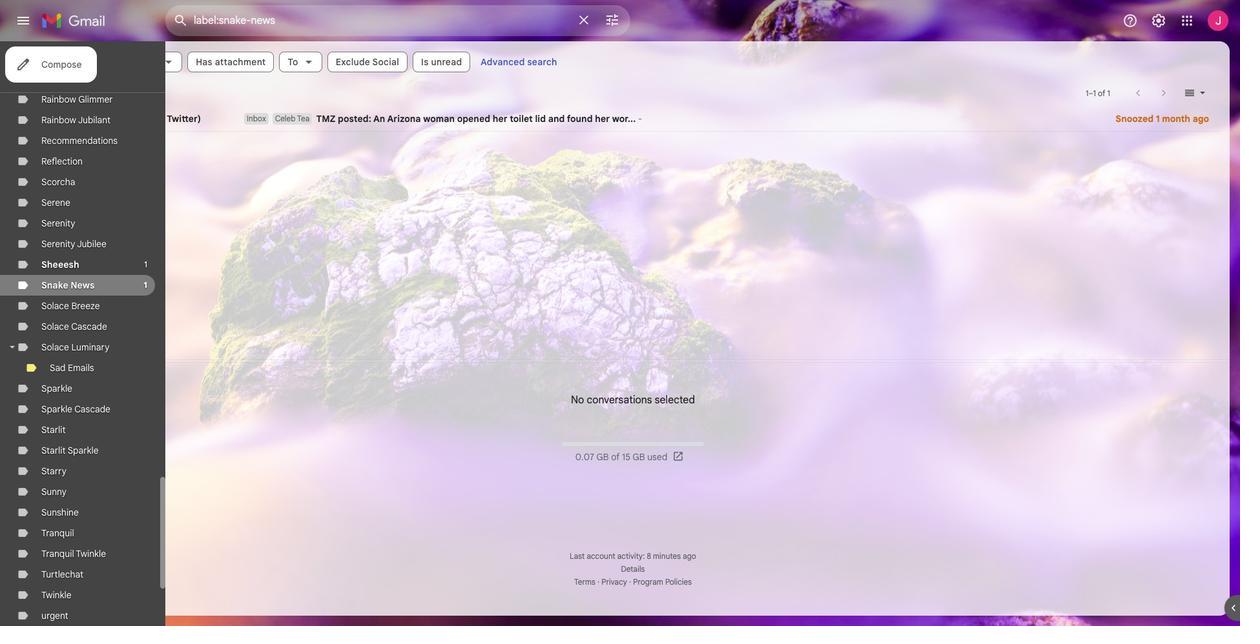 Task type: locate. For each thing, give the bounding box(es) containing it.
of right –
[[1099, 88, 1106, 98]]

1 vertical spatial twinkle
[[41, 590, 71, 602]]

67 ‌ from the left
[[798, 113, 798, 125]]

arizona
[[387, 113, 421, 125]]

72 ‌ from the left
[[809, 113, 809, 125]]

last
[[570, 552, 585, 562]]

starlit
[[41, 425, 66, 436], [41, 445, 66, 457]]

main menu image
[[16, 13, 31, 28]]

snake news link
[[41, 280, 95, 291]]

recommendations link
[[41, 135, 118, 147]]

sad
[[50, 363, 66, 374]]

rainbow for rainbow jubilant
[[41, 114, 76, 126]]

twinkle link
[[41, 590, 71, 602]]

73 ‌ from the left
[[812, 113, 812, 125]]

31 ‌ from the left
[[714, 113, 714, 125]]

40 ‌ from the left
[[735, 113, 735, 125]]

1 vertical spatial cascade
[[74, 404, 110, 416]]

rainbow
[[41, 94, 76, 105], [41, 114, 76, 126]]

0 vertical spatial sparkle
[[41, 383, 72, 395]]

tranquil down sunshine link
[[41, 528, 74, 540]]

74 ‌ from the left
[[814, 113, 814, 125]]

solace down the solace breeze "link" at the left top
[[41, 321, 69, 333]]

1 vertical spatial of
[[612, 451, 620, 463]]

twinkle
[[76, 549, 106, 560], [41, 590, 71, 602]]

2 vertical spatial solace
[[41, 342, 69, 354]]

1 horizontal spatial ·
[[630, 578, 632, 587]]

tea
[[297, 114, 310, 123]]

clear search image
[[571, 7, 597, 33]]

14 ‌ from the left
[[675, 113, 675, 125]]

sheeesh link
[[41, 259, 79, 271]]

9 ‌ from the left
[[663, 113, 663, 125]]

solace cascade link
[[41, 321, 107, 333]]

2 serenity from the top
[[41, 238, 75, 250]]

0 vertical spatial ago
[[1193, 113, 1210, 125]]

77 ‌ from the left
[[821, 113, 821, 125]]

0 horizontal spatial her
[[493, 113, 508, 125]]

ago
[[1193, 113, 1210, 125], [683, 552, 697, 562]]

21 ‌ from the left
[[691, 113, 691, 125]]

gb
[[597, 451, 609, 463], [633, 451, 645, 463]]

46 ‌ from the left
[[749, 113, 749, 125]]

1 vertical spatial solace
[[41, 321, 69, 333]]

wor...
[[612, 113, 636, 125]]

10 ‌ from the left
[[666, 113, 666, 125]]

1 – 1 of 1
[[1086, 88, 1111, 98]]

7 ‌ from the left
[[659, 113, 659, 125]]

·
[[598, 578, 600, 587], [630, 578, 632, 587]]

–
[[1089, 88, 1094, 98]]

1 vertical spatial sparkle
[[41, 404, 72, 416]]

2 rainbow from the top
[[41, 114, 76, 126]]

0 vertical spatial twinkle
[[76, 549, 106, 560]]

58 ‌ from the left
[[777, 113, 777, 125]]

starlit down the starlit link
[[41, 445, 66, 457]]

1 vertical spatial serenity
[[41, 238, 75, 250]]

1 vertical spatial starlit
[[41, 445, 66, 457]]

1 horizontal spatial ago
[[1193, 113, 1210, 125]]

sunny link
[[41, 487, 67, 498]]

34 ‌ from the left
[[721, 113, 721, 125]]

50 ‌ from the left
[[758, 113, 758, 125]]

78 ‌ from the left
[[823, 113, 823, 125]]

starlit sparkle
[[41, 445, 99, 457]]

cascade down emails
[[74, 404, 110, 416]]

20 ‌ from the left
[[689, 113, 689, 125]]

None search field
[[165, 5, 631, 36]]

sparkle
[[41, 383, 72, 395], [41, 404, 72, 416], [68, 445, 99, 457]]

ago inside last account activity: 8 minutes ago details terms · privacy · program policies
[[683, 552, 697, 562]]

1 horizontal spatial her
[[595, 113, 610, 125]]

her left toilet
[[493, 113, 508, 125]]

toilet
[[510, 113, 533, 125]]

6 ‌ from the left
[[656, 113, 657, 125]]

has
[[196, 56, 213, 68]]

selected
[[655, 394, 695, 407]]

· right the terms link
[[598, 578, 600, 587]]

62 ‌ from the left
[[786, 113, 786, 125]]

snake news
[[41, 280, 95, 291]]

no
[[571, 394, 585, 407]]

49 ‌ from the left
[[756, 113, 756, 125]]

16 ‌ from the left
[[680, 113, 680, 125]]

row
[[47, 106, 1220, 132]]

1 vertical spatial tranquil
[[41, 549, 74, 560]]

70 ‌ from the left
[[805, 113, 805, 125]]

solace luminary link
[[41, 342, 109, 354]]

of left "15"
[[612, 451, 620, 463]]

starlit up starlit sparkle link
[[41, 425, 66, 436]]

gb right "15"
[[633, 451, 645, 463]]

solace down the snake
[[41, 301, 69, 312]]

rainbow for rainbow glimmer
[[41, 94, 76, 105]]

17 ‌ from the left
[[682, 113, 682, 125]]

sparkle cascade link
[[41, 404, 110, 416]]

24 ‌ from the left
[[698, 113, 698, 125]]

0 horizontal spatial twinkle
[[41, 590, 71, 602]]

1 solace from the top
[[41, 301, 69, 312]]

privacy link
[[602, 578, 628, 587]]

conversations
[[587, 394, 653, 407]]

serenity
[[41, 218, 75, 229], [41, 238, 75, 250]]

month
[[1163, 113, 1191, 125]]

rainbow glimmer
[[41, 94, 113, 105]]

18 ‌ from the left
[[684, 113, 684, 125]]

1 tranquil from the top
[[41, 528, 74, 540]]

serene
[[41, 197, 70, 209]]

2 vertical spatial sparkle
[[68, 445, 99, 457]]

solace up sad
[[41, 342, 69, 354]]

2 solace from the top
[[41, 321, 69, 333]]

starlit for the starlit link
[[41, 425, 66, 436]]

ago right month
[[1193, 113, 1210, 125]]

sparkle for sparkle cascade
[[41, 404, 72, 416]]

1 horizontal spatial of
[[1099, 88, 1106, 98]]

twinkle up urgent
[[41, 590, 71, 602]]

97 ‌ from the left
[[867, 113, 867, 125]]

47 ‌ from the left
[[751, 113, 751, 125]]

scorcha link
[[41, 176, 75, 188]]

1 horizontal spatial gb
[[633, 451, 645, 463]]

navigation
[[0, 41, 165, 627]]

tranquil down tranquil link
[[41, 549, 74, 560]]

· down the 'details' link
[[630, 578, 632, 587]]

8 ‌ from the left
[[661, 113, 661, 125]]

cascade
[[71, 321, 107, 333], [74, 404, 110, 416]]

37 ‌ from the left
[[728, 113, 728, 125]]

sunshine link
[[41, 507, 79, 519]]

60 ‌ from the left
[[782, 113, 782, 125]]

22 ‌ from the left
[[694, 113, 694, 125]]

1 rainbow from the top
[[41, 94, 76, 105]]

32 ‌ from the left
[[717, 113, 717, 125]]

15 ‌ from the left
[[677, 113, 677, 125]]

0 horizontal spatial gb
[[597, 451, 609, 463]]

opened
[[457, 113, 491, 125]]

15
[[622, 451, 631, 463]]

1 serenity from the top
[[41, 218, 75, 229]]

glimmer
[[78, 94, 113, 105]]

x
[[115, 113, 121, 125]]

serenity for serenity link
[[41, 218, 75, 229]]

0 horizontal spatial ·
[[598, 578, 600, 587]]

exclude social
[[336, 56, 399, 68]]

support image
[[1123, 13, 1139, 28]]

important according to google magic., sent only to me switch
[[96, 112, 109, 125]]

cascade up luminary
[[71, 321, 107, 333]]

1 · from the left
[[598, 578, 600, 587]]

serenity jubilee
[[41, 238, 107, 250]]

1 gb from the left
[[597, 451, 609, 463]]

1 starlit from the top
[[41, 425, 66, 436]]

has attachment button
[[188, 52, 274, 72]]

0 vertical spatial rainbow
[[41, 94, 76, 105]]

rainbow down the rainbow glimmer "link"
[[41, 114, 76, 126]]

1 vertical spatial rainbow
[[41, 114, 76, 126]]

celeb
[[275, 114, 296, 123]]

13 ‌ from the left
[[673, 113, 673, 125]]

1 horizontal spatial twinkle
[[76, 549, 106, 560]]

1 vertical spatial ago
[[683, 552, 697, 562]]

her left wor...
[[595, 113, 610, 125]]

2 gb from the left
[[633, 451, 645, 463]]

is unread button
[[413, 52, 471, 72]]

no conversations selected
[[571, 394, 695, 407]]

3 solace from the top
[[41, 342, 69, 354]]

5 ‌ from the left
[[654, 113, 654, 125]]

0 vertical spatial serenity
[[41, 218, 75, 229]]

96 ‌ from the left
[[865, 113, 865, 125]]

0 vertical spatial starlit
[[41, 425, 66, 436]]

91 ‌ from the left
[[853, 113, 853, 125]]

0 vertical spatial cascade
[[71, 321, 107, 333]]

account
[[587, 552, 616, 562]]

inbox
[[247, 114, 266, 123]]

solace breeze link
[[41, 301, 100, 312]]

unread
[[431, 56, 462, 68]]

rainbow jubilant
[[41, 114, 111, 126]]

rainbow up rainbow jubilant link
[[41, 94, 76, 105]]

row inside no conversations selected main content
[[47, 106, 1220, 132]]

exclude social button
[[327, 52, 408, 72]]

snoozed 1 month ago
[[1116, 113, 1210, 125]]

serenity down serenity link
[[41, 238, 75, 250]]

row containing x (formerly twitter)
[[47, 106, 1220, 132]]

serenity link
[[41, 218, 75, 229]]

last account activity: 8 minutes ago details terms · privacy · program policies
[[570, 552, 697, 587]]

80 ‌ from the left
[[828, 113, 828, 125]]

tranquil for tranquil link
[[41, 528, 74, 540]]

25 ‌ from the left
[[701, 113, 701, 125]]

privacy
[[602, 578, 628, 587]]

2 ‌ from the left
[[647, 113, 647, 125]]

2 tranquil from the top
[[41, 549, 74, 560]]

ago right minutes
[[683, 552, 697, 562]]

0 horizontal spatial ago
[[683, 552, 697, 562]]

is unread
[[421, 56, 462, 68]]

her
[[493, 113, 508, 125], [595, 113, 610, 125]]

follow link to manage storage image
[[673, 451, 686, 464]]

68 ‌ from the left
[[800, 113, 800, 125]]

celeb tea
[[275, 114, 310, 123]]

twinkle up turtlechat
[[76, 549, 106, 560]]

serene link
[[41, 197, 70, 209]]

69 ‌ from the left
[[802, 113, 802, 125]]

gb right the 0.07
[[597, 451, 609, 463]]

71 ‌ from the left
[[807, 113, 807, 125]]

28 ‌ from the left
[[707, 113, 707, 125]]

sheeesh
[[41, 259, 79, 271]]

1 ‌ from the left
[[645, 113, 645, 125]]

1
[[1086, 88, 1089, 98], [1094, 88, 1097, 98], [1108, 88, 1111, 98], [1157, 113, 1161, 125], [144, 260, 147, 270], [144, 280, 147, 290]]

solace cascade
[[41, 321, 107, 333]]

starry link
[[41, 466, 66, 478]]

30 ‌ from the left
[[712, 113, 712, 125]]

57 ‌ from the left
[[775, 113, 775, 125]]

36 ‌ from the left
[[726, 113, 726, 125]]

serenity down serene link
[[41, 218, 75, 229]]

0 vertical spatial solace
[[41, 301, 69, 312]]

2 her from the left
[[595, 113, 610, 125]]

program policies link
[[634, 578, 692, 587]]

0 vertical spatial tranquil
[[41, 528, 74, 540]]

4 ‌ from the left
[[652, 113, 652, 125]]

88 ‌ from the left
[[846, 113, 846, 125]]



Task type: vqa. For each thing, say whether or not it's contained in the screenshot.
now!
no



Task type: describe. For each thing, give the bounding box(es) containing it.
sparkle cascade
[[41, 404, 110, 416]]

toggle split pane mode image
[[1184, 87, 1197, 100]]

details
[[621, 565, 645, 575]]

and
[[548, 113, 565, 125]]

used
[[648, 451, 668, 463]]

61 ‌ from the left
[[784, 113, 784, 125]]

-
[[638, 113, 643, 125]]

75 ‌ from the left
[[816, 113, 816, 125]]

policies
[[666, 578, 692, 587]]

settings image
[[1152, 13, 1167, 28]]

64 ‌ from the left
[[791, 113, 791, 125]]

48 ‌ from the left
[[754, 113, 754, 125]]

compose button
[[5, 47, 97, 83]]

tranquil for tranquil twinkle
[[41, 549, 74, 560]]

solace for solace luminary
[[41, 342, 69, 354]]

serenity for serenity jubilee
[[41, 238, 75, 250]]

urgent link
[[41, 611, 68, 622]]

54 ‌ from the left
[[768, 113, 768, 125]]

twitter)
[[167, 113, 201, 125]]

66 ‌ from the left
[[795, 113, 795, 125]]

reflection
[[41, 156, 83, 167]]

8
[[647, 552, 651, 562]]

solace breeze
[[41, 301, 100, 312]]

0 horizontal spatial of
[[612, 451, 620, 463]]

43 ‌ from the left
[[742, 113, 742, 125]]

rainbow glimmer link
[[41, 94, 113, 105]]

emails
[[68, 363, 94, 374]]

posted:
[[338, 113, 371, 125]]

advanced search button
[[476, 50, 563, 74]]

snake
[[41, 280, 68, 291]]

details link
[[621, 565, 645, 575]]

11 ‌ from the left
[[668, 113, 668, 125]]

urgent
[[41, 611, 68, 622]]

scorcha
[[41, 176, 75, 188]]

is
[[421, 56, 429, 68]]

tranquil link
[[41, 528, 74, 540]]

93 ‌ from the left
[[858, 113, 858, 125]]

search
[[528, 56, 558, 68]]

snoozed
[[1116, 113, 1154, 125]]

tmz posted: an arizona woman opened her toilet lid and found her wor... - ‌ ‌ ‌ ‌ ‌ ‌ ‌ ‌ ‌ ‌ ‌ ‌ ‌ ‌ ‌ ‌ ‌ ‌ ‌ ‌ ‌ ‌ ‌ ‌ ‌ ‌ ‌ ‌ ‌ ‌ ‌ ‌ ‌ ‌ ‌ ‌ ‌ ‌ ‌ ‌ ‌ ‌ ‌ ‌ ‌ ‌ ‌ ‌ ‌ ‌ ‌ ‌ ‌ ‌ ‌ ‌ ‌ ‌ ‌ ‌ ‌ ‌ ‌ ‌ ‌ ‌ ‌ ‌ ‌ ‌ ‌ ‌ ‌ ‌ ‌ ‌ ‌ ‌ ‌ ‌ ‌ ‌ ‌ ‌ ‌ ‌ ‌ ‌ ‌ ‌ ‌ ‌ ‌ ‌ ‌ ‌ ‌ ‌ ‌ ‌ ‌
[[316, 113, 877, 125]]

89 ‌ from the left
[[849, 113, 849, 125]]

51 ‌ from the left
[[761, 113, 761, 125]]

compose
[[41, 59, 82, 70]]

42 ‌ from the left
[[740, 113, 740, 125]]

41 ‌ from the left
[[738, 113, 738, 125]]

63 ‌ from the left
[[789, 113, 789, 125]]

social
[[373, 56, 399, 68]]

101 ‌ from the left
[[877, 113, 877, 125]]

rainbow jubilant link
[[41, 114, 111, 126]]

found
[[567, 113, 593, 125]]

exclude
[[336, 56, 370, 68]]

92 ‌ from the left
[[856, 113, 856, 125]]

x (formerly twitter)
[[115, 113, 201, 125]]

99 ‌ from the left
[[872, 113, 872, 125]]

26 ‌ from the left
[[703, 113, 703, 125]]

refresh image
[[96, 87, 109, 100]]

terms link
[[574, 578, 596, 587]]

advanced
[[481, 56, 525, 68]]

1 her from the left
[[493, 113, 508, 125]]

lid
[[535, 113, 546, 125]]

79 ‌ from the left
[[826, 113, 826, 125]]

no conversations selected main content
[[47, 41, 1231, 617]]

luminary
[[71, 342, 109, 354]]

90 ‌ from the left
[[851, 113, 851, 125]]

advanced search options image
[[600, 7, 626, 33]]

advanced search
[[481, 56, 558, 68]]

0.07 gb of 15 gb used
[[576, 451, 668, 463]]

starlit sparkle link
[[41, 445, 99, 457]]

cascade for solace cascade
[[71, 321, 107, 333]]

sparkle link
[[41, 383, 72, 395]]

serenity jubilee link
[[41, 238, 107, 250]]

45 ‌ from the left
[[747, 113, 747, 125]]

27 ‌ from the left
[[705, 113, 705, 125]]

87 ‌ from the left
[[844, 113, 844, 125]]

search mail image
[[169, 9, 193, 32]]

84 ‌ from the left
[[837, 113, 837, 125]]

sunny
[[41, 487, 67, 498]]

29 ‌ from the left
[[710, 113, 710, 125]]

terms
[[574, 578, 596, 587]]

turtlechat link
[[41, 569, 83, 581]]

3 ‌ from the left
[[650, 113, 650, 125]]

starlit for starlit sparkle
[[41, 445, 66, 457]]

12 ‌ from the left
[[670, 113, 670, 125]]

to
[[288, 56, 298, 68]]

100 ‌ from the left
[[874, 113, 874, 125]]

starlit link
[[41, 425, 66, 436]]

breeze
[[71, 301, 100, 312]]

0.07
[[576, 451, 595, 463]]

Search mail text field
[[194, 14, 569, 27]]

solace for solace breeze
[[41, 301, 69, 312]]

95 ‌ from the left
[[863, 113, 863, 125]]

recommendations
[[41, 135, 118, 147]]

navigation containing compose
[[0, 41, 165, 627]]

82 ‌ from the left
[[833, 113, 833, 125]]

gmail image
[[41, 8, 112, 34]]

has attachment
[[196, 56, 266, 68]]

86 ‌ from the left
[[842, 113, 842, 125]]

81 ‌ from the left
[[830, 113, 830, 125]]

19 ‌ from the left
[[687, 113, 687, 125]]

tranquil twinkle link
[[41, 549, 106, 560]]

solace for solace cascade
[[41, 321, 69, 333]]

65 ‌ from the left
[[793, 113, 793, 125]]

sunshine
[[41, 507, 79, 519]]

news
[[71, 280, 95, 291]]

56 ‌ from the left
[[772, 113, 772, 125]]

83 ‌ from the left
[[835, 113, 835, 125]]

woman
[[423, 113, 455, 125]]

sparkle for sparkle link
[[41, 383, 72, 395]]

jubilant
[[78, 114, 111, 126]]

cascade for sparkle cascade
[[74, 404, 110, 416]]

solace luminary
[[41, 342, 109, 354]]

tmz
[[316, 113, 336, 125]]

(formerly
[[124, 113, 165, 125]]

minutes
[[653, 552, 681, 562]]

94 ‌ from the left
[[860, 113, 860, 125]]

tranquil twinkle
[[41, 549, 106, 560]]

59 ‌ from the left
[[779, 113, 779, 125]]

44 ‌ from the left
[[745, 113, 745, 125]]

35 ‌ from the left
[[724, 113, 724, 125]]

85 ‌ from the left
[[839, 113, 839, 125]]

23 ‌ from the left
[[696, 113, 696, 125]]

sad emails link
[[50, 363, 94, 374]]

39 ‌ from the left
[[733, 113, 733, 125]]

2 · from the left
[[630, 578, 632, 587]]

53 ‌ from the left
[[765, 113, 765, 125]]

33 ‌ from the left
[[719, 113, 719, 125]]

attachment
[[215, 56, 266, 68]]

76 ‌ from the left
[[819, 113, 819, 125]]

98 ‌ from the left
[[870, 113, 870, 125]]

jubilee
[[77, 238, 107, 250]]

to button
[[280, 52, 322, 72]]

52 ‌ from the left
[[763, 113, 763, 125]]

program
[[634, 578, 664, 587]]

an
[[373, 113, 385, 125]]

0 vertical spatial of
[[1099, 88, 1106, 98]]



